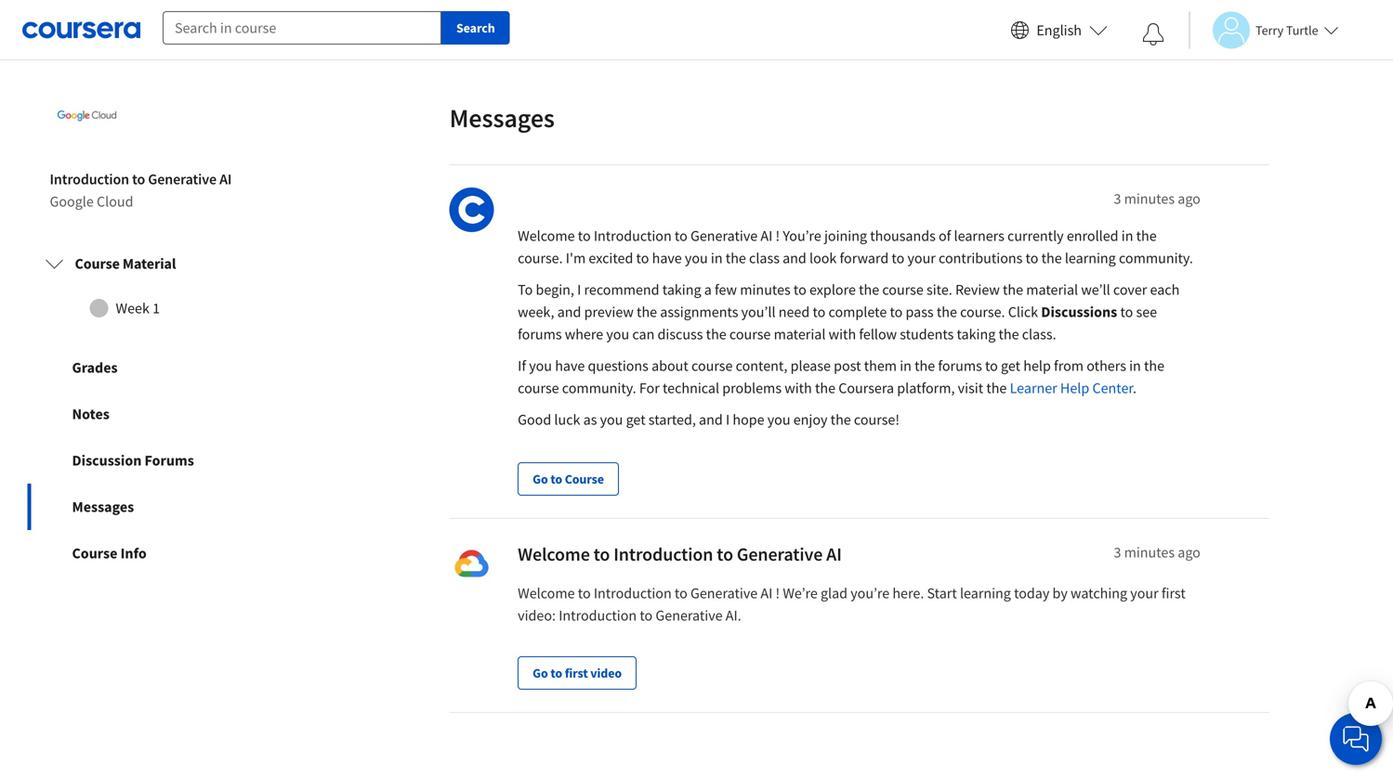 Task type: locate. For each thing, give the bounding box(es) containing it.
have down where
[[555, 357, 585, 376]]

the right enrolled
[[1136, 227, 1157, 246]]

first right watching
[[1162, 585, 1186, 603]]

learning
[[1065, 249, 1116, 268], [960, 585, 1011, 603]]

! inside 'welcome to introduction to generative ai ! you're joining thousands of learners currently enrolled in the course. i'm excited to have you in the class and look forward to your contributions to the learning community.'
[[776, 227, 780, 246]]

grades link
[[27, 345, 295, 391]]

learning inside welcome to introduction to generative ai ! we're glad you're here. start learning today by watching your first video: introduction to generative ai.
[[960, 585, 1011, 603]]

1 vertical spatial your
[[1130, 585, 1159, 603]]

0 vertical spatial first
[[1162, 585, 1186, 603]]

1 3 from the top
[[1114, 190, 1121, 208]]

the right the visit
[[986, 379, 1007, 398]]

you down preview
[[606, 325, 629, 344]]

0 vertical spatial with
[[829, 325, 856, 344]]

course for course info
[[72, 545, 117, 563]]

good
[[518, 411, 551, 430]]

you inside if you have questions about course content, please post them in the forums to get help from others in the course community. for technical problems with the coursera platform, visit the
[[529, 357, 552, 376]]

0 vertical spatial go
[[533, 471, 548, 488]]

about
[[652, 357, 688, 376]]

community. inside 'welcome to introduction to generative ai ! you're joining thousands of learners currently enrolled in the course. i'm excited to have you in the class and look forward to your contributions to the learning community.'
[[1119, 249, 1193, 268]]

community. up each
[[1119, 249, 1193, 268]]

! for we're
[[776, 585, 780, 603]]

0 vertical spatial course
[[75, 255, 120, 273]]

your down thousands
[[907, 249, 936, 268]]

0 horizontal spatial and
[[557, 303, 581, 322]]

go to course
[[533, 471, 604, 488]]

0 horizontal spatial taking
[[662, 281, 701, 299]]

1 vertical spatial !
[[776, 585, 780, 603]]

discussion
[[72, 452, 142, 470]]

week
[[116, 299, 150, 318]]

site.
[[927, 281, 952, 299]]

0 vertical spatial welcome
[[518, 227, 575, 246]]

coursera
[[838, 379, 894, 398]]

learning inside 'welcome to introduction to generative ai ! you're joining thousands of learners currently enrolled in the course. i'm excited to have you in the class and look forward to your contributions to the learning community.'
[[1065, 249, 1116, 268]]

i
[[577, 281, 581, 299], [726, 411, 730, 430]]

1 horizontal spatial material
[[1026, 281, 1078, 299]]

0 vertical spatial !
[[776, 227, 780, 246]]

questions
[[588, 357, 649, 376]]

material down need
[[774, 325, 826, 344]]

generative up we're at the right
[[737, 543, 823, 567]]

course
[[75, 255, 120, 273], [565, 471, 604, 488], [72, 545, 117, 563]]

visit
[[958, 379, 983, 398]]

2 vertical spatial course
[[72, 545, 117, 563]]

week 1 link
[[45, 290, 277, 327]]

generative for welcome to introduction to generative ai ! you're joining thousands of learners currently enrolled in the course. i'm excited to have you in the class and look forward to your contributions to the learning community.
[[690, 227, 758, 246]]

2 horizontal spatial and
[[783, 249, 806, 268]]

taking down review
[[957, 325, 996, 344]]

1 vertical spatial forums
[[938, 357, 982, 376]]

learners
[[954, 227, 1004, 246]]

1 horizontal spatial first
[[1162, 585, 1186, 603]]

to
[[132, 170, 145, 189], [578, 227, 591, 246], [675, 227, 688, 246], [636, 249, 649, 268], [892, 249, 905, 268], [1026, 249, 1038, 268], [794, 281, 806, 299], [813, 303, 826, 322], [890, 303, 903, 322], [1120, 303, 1133, 322], [985, 357, 998, 376], [550, 471, 562, 488], [593, 543, 610, 567], [717, 543, 733, 567], [578, 585, 591, 603], [675, 585, 688, 603], [640, 607, 653, 626], [550, 666, 562, 682]]

learner
[[1010, 379, 1057, 398]]

in right them at the right
[[900, 357, 912, 376]]

.
[[1133, 379, 1137, 398]]

info
[[120, 545, 147, 563]]

! for you're
[[776, 227, 780, 246]]

0 horizontal spatial get
[[626, 411, 646, 430]]

0 vertical spatial forums
[[518, 325, 562, 344]]

i left hope
[[726, 411, 730, 430]]

3 up enrolled
[[1114, 190, 1121, 208]]

0 horizontal spatial community.
[[562, 379, 636, 398]]

1 horizontal spatial have
[[652, 249, 682, 268]]

0 horizontal spatial i
[[577, 281, 581, 299]]

1 vertical spatial minutes
[[740, 281, 791, 299]]

course down "as"
[[565, 471, 604, 488]]

3 minutes ago up watching
[[1114, 544, 1201, 562]]

1 horizontal spatial taking
[[957, 325, 996, 344]]

material inside to see forums where you can discuss the course material with fellow students taking the class.
[[774, 325, 826, 344]]

joining
[[824, 227, 867, 246]]

0 horizontal spatial have
[[555, 357, 585, 376]]

0 vertical spatial community.
[[1119, 249, 1193, 268]]

course left info
[[72, 545, 117, 563]]

1 horizontal spatial forums
[[938, 357, 982, 376]]

and down the technical
[[699, 411, 723, 430]]

you inside 'welcome to introduction to generative ai ! you're joining thousands of learners currently enrolled in the course. i'm excited to have you in the class and look forward to your contributions to the learning community.'
[[685, 249, 708, 268]]

0 horizontal spatial with
[[785, 379, 812, 398]]

go to first video
[[533, 666, 622, 682]]

course. down review
[[960, 303, 1005, 322]]

terry
[[1256, 22, 1284, 39]]

ai inside welcome to introduction to generative ai ! we're glad you're here. start learning today by watching your first video: introduction to generative ai.
[[761, 585, 773, 603]]

and down begin, at the top of the page
[[557, 303, 581, 322]]

ai
[[219, 170, 232, 189], [761, 227, 773, 246], [826, 543, 842, 567], [761, 585, 773, 603]]

you're
[[783, 227, 821, 246]]

to inside introduction to generative ai google cloud
[[132, 170, 145, 189]]

introduction for welcome to introduction to generative ai
[[614, 543, 713, 567]]

2 go from the top
[[533, 666, 548, 682]]

community.
[[1119, 249, 1193, 268], [562, 379, 636, 398]]

Search in course text field
[[163, 11, 441, 45]]

0 vertical spatial material
[[1026, 281, 1078, 299]]

from
[[1054, 357, 1084, 376]]

have inside if you have questions about course content, please post them in the forums to get help from others in the course community. for technical problems with the coursera platform, visit the
[[555, 357, 585, 376]]

1 vertical spatial and
[[557, 303, 581, 322]]

3 up watching
[[1114, 544, 1121, 562]]

introduction inside 'welcome to introduction to generative ai ! you're joining thousands of learners currently enrolled in the course. i'm excited to have you in the class and look forward to your contributions to the learning community.'
[[594, 227, 672, 246]]

2 ago from the top
[[1178, 544, 1201, 562]]

forums down week,
[[518, 325, 562, 344]]

currently
[[1007, 227, 1064, 246]]

1 vertical spatial course
[[565, 471, 604, 488]]

1 welcome from the top
[[518, 227, 575, 246]]

0 vertical spatial ago
[[1178, 190, 1201, 208]]

minutes inside to begin, i recommend taking a few minutes to explore the course site. review the material we'll cover each week, and preview the assignments you'll need to complete to pass the course. click
[[740, 281, 791, 299]]

have up recommend
[[652, 249, 682, 268]]

2 3 minutes ago from the top
[[1114, 544, 1201, 562]]

material
[[1026, 281, 1078, 299], [774, 325, 826, 344]]

i right begin, at the top of the page
[[577, 281, 581, 299]]

learner help center link
[[1010, 379, 1133, 398]]

you right if
[[529, 357, 552, 376]]

0 horizontal spatial learning
[[960, 585, 1011, 603]]

minutes up each
[[1124, 190, 1175, 208]]

your inside welcome to introduction to generative ai ! we're glad you're here. start learning today by watching your first video: introduction to generative ai.
[[1130, 585, 1159, 603]]

forums
[[518, 325, 562, 344], [938, 357, 982, 376]]

1 vertical spatial 3
[[1114, 544, 1121, 562]]

course up pass
[[882, 281, 924, 299]]

the up can
[[637, 303, 657, 322]]

1 horizontal spatial course.
[[960, 303, 1005, 322]]

1 ! from the top
[[776, 227, 780, 246]]

generative up the class
[[690, 227, 758, 246]]

0 vertical spatial 3 minutes ago
[[1114, 190, 1201, 208]]

course material
[[75, 255, 176, 273]]

3 minutes ago up enrolled
[[1114, 190, 1201, 208]]

0 horizontal spatial first
[[565, 666, 588, 682]]

learning right start
[[960, 585, 1011, 603]]

ago
[[1178, 190, 1201, 208], [1178, 544, 1201, 562]]

you up a
[[685, 249, 708, 268]]

forums inside to see forums where you can discuss the course material with fellow students taking the class.
[[518, 325, 562, 344]]

the right others on the right top of page
[[1144, 357, 1164, 376]]

google
[[50, 193, 94, 211]]

introduction for welcome to introduction to generative ai ! you're joining thousands of learners currently enrolled in the course. i'm excited to have you in the class and look forward to your contributions to the learning community.
[[594, 227, 672, 246]]

post
[[834, 357, 861, 376]]

!
[[776, 227, 780, 246], [776, 585, 780, 603]]

1 vertical spatial course.
[[960, 303, 1005, 322]]

cloud
[[97, 193, 133, 211]]

taking inside to see forums where you can discuss the course material with fellow students taking the class.
[[957, 325, 996, 344]]

2 vertical spatial and
[[699, 411, 723, 430]]

generative up course material dropdown button at the top
[[148, 170, 217, 189]]

start
[[927, 585, 957, 603]]

0 horizontal spatial your
[[907, 249, 936, 268]]

0 vertical spatial minutes
[[1124, 190, 1175, 208]]

1 vertical spatial welcome
[[518, 543, 590, 567]]

first left video
[[565, 666, 588, 682]]

! left we're at the right
[[776, 585, 780, 603]]

go down good
[[533, 471, 548, 488]]

0 horizontal spatial forums
[[518, 325, 562, 344]]

0 horizontal spatial material
[[774, 325, 826, 344]]

ai inside 'welcome to introduction to generative ai ! you're joining thousands of learners currently enrolled in the course. i'm excited to have you in the class and look forward to your contributions to the learning community.'
[[761, 227, 773, 246]]

generative
[[148, 170, 217, 189], [690, 227, 758, 246], [737, 543, 823, 567], [690, 585, 758, 603], [656, 607, 723, 626]]

1 horizontal spatial messages
[[449, 102, 555, 134]]

ai for welcome to introduction to generative ai
[[826, 543, 842, 567]]

0 vertical spatial taking
[[662, 281, 701, 299]]

course.
[[518, 249, 563, 268], [960, 303, 1005, 322]]

with
[[829, 325, 856, 344], [785, 379, 812, 398]]

introduction for welcome to introduction to generative ai ! we're glad you're here. start learning today by watching your first video: introduction to generative ai.
[[594, 585, 672, 603]]

taking left a
[[662, 281, 701, 299]]

2 vertical spatial welcome
[[518, 585, 575, 603]]

each
[[1150, 281, 1180, 299]]

1 horizontal spatial i
[[726, 411, 730, 430]]

course
[[882, 281, 924, 299], [729, 325, 771, 344], [691, 357, 733, 376], [518, 379, 559, 398]]

the up 'platform,'
[[915, 357, 935, 376]]

3
[[1114, 190, 1121, 208], [1114, 544, 1121, 562]]

generative inside 'welcome to introduction to generative ai ! you're joining thousands of learners currently enrolled in the course. i'm excited to have you in the class and look forward to your contributions to the learning community.'
[[690, 227, 758, 246]]

0 vertical spatial your
[[907, 249, 936, 268]]

0 vertical spatial have
[[652, 249, 682, 268]]

1 go from the top
[[533, 471, 548, 488]]

welcome
[[518, 227, 575, 246], [518, 543, 590, 567], [518, 585, 575, 603]]

0 vertical spatial get
[[1001, 357, 1020, 376]]

2 ! from the top
[[776, 585, 780, 603]]

course left material
[[75, 255, 120, 273]]

1 vertical spatial with
[[785, 379, 812, 398]]

help
[[1060, 379, 1089, 398]]

course inside dropdown button
[[75, 255, 120, 273]]

as
[[583, 411, 597, 430]]

taking inside to begin, i recommend taking a few minutes to explore the course site. review the material we'll cover each week, and preview the assignments you'll need to complete to pass the course. click
[[662, 281, 701, 299]]

review
[[955, 281, 1000, 299]]

generative up 'ai.' on the right bottom
[[690, 585, 758, 603]]

watching
[[1071, 585, 1127, 603]]

1 horizontal spatial with
[[829, 325, 856, 344]]

community. down questions
[[562, 379, 636, 398]]

generative for welcome to introduction to generative ai
[[737, 543, 823, 567]]

1 vertical spatial messages
[[72, 498, 134, 517]]

1 horizontal spatial community.
[[1119, 249, 1193, 268]]

1 horizontal spatial get
[[1001, 357, 1020, 376]]

! inside welcome to introduction to generative ai ! we're glad you're here. start learning today by watching your first video: introduction to generative ai.
[[776, 585, 780, 603]]

0 vertical spatial course.
[[518, 249, 563, 268]]

grades
[[72, 359, 118, 377]]

your right watching
[[1130, 585, 1159, 603]]

3 welcome from the top
[[518, 585, 575, 603]]

thousands
[[870, 227, 936, 246]]

material up discussions
[[1026, 281, 1078, 299]]

! left you're
[[776, 227, 780, 246]]

get left help
[[1001, 357, 1020, 376]]

see
[[1136, 303, 1157, 322]]

course for course material
[[75, 255, 120, 273]]

started,
[[648, 411, 696, 430]]

1 vertical spatial material
[[774, 325, 826, 344]]

1 vertical spatial taking
[[957, 325, 996, 344]]

your
[[907, 249, 936, 268], [1130, 585, 1159, 603]]

notes link
[[27, 391, 295, 438]]

forums up the visit
[[938, 357, 982, 376]]

1 vertical spatial ago
[[1178, 544, 1201, 562]]

material inside to begin, i recommend taking a few minutes to explore the course site. review the material we'll cover each week, and preview the assignments you'll need to complete to pass the course. click
[[1026, 281, 1078, 299]]

you inside to see forums where you can discuss the course material with fellow students taking the class.
[[606, 325, 629, 344]]

and down you're
[[783, 249, 806, 268]]

introduction
[[50, 170, 129, 189], [594, 227, 672, 246], [614, 543, 713, 567], [594, 585, 672, 603], [559, 607, 637, 626]]

enjoy
[[793, 411, 828, 430]]

of
[[939, 227, 951, 246]]

2 welcome from the top
[[518, 543, 590, 567]]

course down "you'll"
[[729, 325, 771, 344]]

1 vertical spatial go
[[533, 666, 548, 682]]

first inside welcome to introduction to generative ai ! we're glad you're here. start learning today by watching your first video: introduction to generative ai.
[[1162, 585, 1186, 603]]

1 vertical spatial learning
[[960, 585, 1011, 603]]

2 vertical spatial minutes
[[1124, 544, 1175, 562]]

with down please
[[785, 379, 812, 398]]

course. up begin, at the top of the page
[[518, 249, 563, 268]]

learner help center .
[[1010, 379, 1137, 398]]

0 horizontal spatial course.
[[518, 249, 563, 268]]

by
[[1052, 585, 1068, 603]]

go down the video:
[[533, 666, 548, 682]]

minutes up watching
[[1124, 544, 1175, 562]]

we're
[[783, 585, 818, 603]]

course. inside to begin, i recommend taking a few minutes to explore the course site. review the material we'll cover each week, and preview the assignments you'll need to complete to pass the course. click
[[960, 303, 1005, 322]]

welcome inside 'welcome to introduction to generative ai ! you're joining thousands of learners currently enrolled in the course. i'm excited to have you in the class and look forward to your contributions to the learning community.'
[[518, 227, 575, 246]]

welcome inside welcome to introduction to generative ai ! we're glad you're here. start learning today by watching your first video: introduction to generative ai.
[[518, 585, 575, 603]]

your inside 'welcome to introduction to generative ai ! you're joining thousands of learners currently enrolled in the course. i'm excited to have you in the class and look forward to your contributions to the learning community.'
[[907, 249, 936, 268]]

the left the class
[[726, 249, 746, 268]]

0 vertical spatial i
[[577, 281, 581, 299]]

1 horizontal spatial learning
[[1065, 249, 1116, 268]]

1 vertical spatial community.
[[562, 379, 636, 398]]

3 minutes ago
[[1114, 190, 1201, 208], [1114, 544, 1201, 562]]

0 vertical spatial 3
[[1114, 190, 1121, 208]]

taking
[[662, 281, 701, 299], [957, 325, 996, 344]]

technical
[[663, 379, 719, 398]]

0 vertical spatial and
[[783, 249, 806, 268]]

minutes up "you'll"
[[740, 281, 791, 299]]

turtle
[[1286, 22, 1318, 39]]

get down for
[[626, 411, 646, 430]]

1 ago from the top
[[1178, 190, 1201, 208]]

if you have questions about course content, please post them in the forums to get help from others in the course community. for technical problems with the coursera platform, visit the
[[518, 357, 1164, 398]]

with down complete
[[829, 325, 856, 344]]

course material button
[[30, 238, 292, 290]]

you
[[685, 249, 708, 268], [606, 325, 629, 344], [529, 357, 552, 376], [600, 411, 623, 430], [767, 411, 790, 430]]

1 horizontal spatial your
[[1130, 585, 1159, 603]]

1 vertical spatial 3 minutes ago
[[1114, 544, 1201, 562]]

0 vertical spatial learning
[[1065, 249, 1116, 268]]

others
[[1087, 357, 1126, 376]]

1 vertical spatial have
[[555, 357, 585, 376]]

learning down enrolled
[[1065, 249, 1116, 268]]

course up the technical
[[691, 357, 733, 376]]

ai for welcome to introduction to generative ai ! you're joining thousands of learners currently enrolled in the course. i'm excited to have you in the class and look forward to your contributions to the learning community.
[[761, 227, 773, 246]]



Task type: describe. For each thing, give the bounding box(es) containing it.
terry turtle
[[1256, 22, 1318, 39]]

discussions
[[1041, 303, 1117, 322]]

forums
[[145, 452, 194, 470]]

to inside to see forums where you can discuss the course material with fellow students taking the class.
[[1120, 303, 1133, 322]]

generative for welcome to introduction to generative ai ! we're glad you're here. start learning today by watching your first video: introduction to generative ai.
[[690, 585, 758, 603]]

preview
[[584, 303, 634, 322]]

to see forums where you can discuss the course material with fellow students taking the class.
[[518, 303, 1157, 344]]

search
[[456, 20, 495, 36]]

today
[[1014, 585, 1050, 603]]

please
[[790, 357, 831, 376]]

you'll
[[741, 303, 776, 322]]

the down currently at the top
[[1041, 249, 1062, 268]]

the right enjoy
[[830, 411, 851, 430]]

0 horizontal spatial messages
[[72, 498, 134, 517]]

terry turtle button
[[1189, 12, 1339, 49]]

course inside to begin, i recommend taking a few minutes to explore the course site. review the material we'll cover each week, and preview the assignments you'll need to complete to pass the course. click
[[882, 281, 924, 299]]

class.
[[1022, 325, 1056, 344]]

platform,
[[897, 379, 955, 398]]

begin,
[[536, 281, 574, 299]]

course. inside 'welcome to introduction to generative ai ! you're joining thousands of learners currently enrolled in the course. i'm excited to have you in the class and look forward to your contributions to the learning community.'
[[518, 249, 563, 268]]

go for go to course
[[533, 471, 548, 488]]

2 3 from the top
[[1114, 544, 1121, 562]]

in up .
[[1129, 357, 1141, 376]]

problems
[[722, 379, 782, 398]]

coursera image
[[22, 15, 140, 45]]

search button
[[441, 11, 510, 45]]

messages link
[[27, 484, 295, 531]]

the down assignments at the top of the page
[[706, 325, 726, 344]]

show notifications image
[[1142, 23, 1164, 46]]

ai inside introduction to generative ai google cloud
[[219, 170, 232, 189]]

1
[[152, 299, 160, 318]]

generative left 'ai.' on the right bottom
[[656, 607, 723, 626]]

1 3 minutes ago from the top
[[1114, 190, 1201, 208]]

google cloud image
[[50, 79, 124, 153]]

help
[[1023, 357, 1051, 376]]

contributions
[[939, 249, 1023, 268]]

you're
[[851, 585, 890, 603]]

course info link
[[27, 531, 295, 577]]

welcome for welcome to introduction to generative ai ! we're glad you're here. start learning today by watching your first video: introduction to generative ai.
[[518, 585, 575, 603]]

ai.
[[726, 607, 741, 626]]

material
[[123, 255, 176, 273]]

video
[[590, 666, 622, 682]]

can
[[632, 325, 655, 344]]

where
[[565, 325, 603, 344]]

luck
[[554, 411, 580, 430]]

explore
[[809, 281, 856, 299]]

in up a
[[711, 249, 723, 268]]

community. inside if you have questions about course content, please post them in the forums to get help from others in the course community. for technical problems with the coursera platform, visit the
[[562, 379, 636, 398]]

need
[[779, 303, 810, 322]]

go to first video link
[[518, 657, 637, 691]]

english
[[1036, 21, 1082, 39]]

with inside if you have questions about course content, please post them in the forums to get help from others in the course community. for technical problems with the coursera platform, visit the
[[785, 379, 812, 398]]

the down please
[[815, 379, 835, 398]]

look
[[809, 249, 837, 268]]

pass
[[906, 303, 934, 322]]

you right hope
[[767, 411, 790, 430]]

enrolled
[[1067, 227, 1119, 246]]

the up complete
[[859, 281, 879, 299]]

we'll
[[1081, 281, 1110, 299]]

course inside to see forums where you can discuss the course material with fellow students taking the class.
[[729, 325, 771, 344]]

in right enrolled
[[1121, 227, 1133, 246]]

you right "as"
[[600, 411, 623, 430]]

go for go to first video
[[533, 666, 548, 682]]

welcome for welcome to introduction to generative ai
[[518, 543, 590, 567]]

introduction inside introduction to generative ai google cloud
[[50, 170, 129, 189]]

chat with us image
[[1341, 725, 1371, 755]]

english button
[[1003, 0, 1115, 60]]

good luck as you get started, and i hope you enjoy the course!
[[518, 411, 900, 430]]

complete
[[828, 303, 887, 322]]

welcome to introduction to generative ai
[[518, 543, 842, 567]]

assignments
[[660, 303, 738, 322]]

the down site.
[[937, 303, 957, 322]]

to
[[518, 281, 533, 299]]

welcome to introduction to generative ai ! we're glad you're here. start learning today by watching your first video: introduction to generative ai.
[[518, 585, 1186, 626]]

a
[[704, 281, 712, 299]]

excited
[[589, 249, 633, 268]]

1 vertical spatial i
[[726, 411, 730, 430]]

i inside to begin, i recommend taking a few minutes to explore the course site. review the material we'll cover each week, and preview the assignments you'll need to complete to pass the course. click
[[577, 281, 581, 299]]

and inside 'welcome to introduction to generative ai ! you're joining thousands of learners currently enrolled in the course. i'm excited to have you in the class and look forward to your contributions to the learning community.'
[[783, 249, 806, 268]]

1 vertical spatial get
[[626, 411, 646, 430]]

the up click
[[1003, 281, 1023, 299]]

students
[[900, 325, 954, 344]]

i'm
[[566, 249, 586, 268]]

generative inside introduction to generative ai google cloud
[[148, 170, 217, 189]]

get inside if you have questions about course content, please post them in the forums to get help from others in the course community. for technical problems with the coursera platform, visit the
[[1001, 357, 1020, 376]]

welcome for welcome to introduction to generative ai ! you're joining thousands of learners currently enrolled in the course. i'm excited to have you in the class and look forward to your contributions to the learning community.
[[518, 227, 575, 246]]

content,
[[736, 357, 788, 376]]

the down click
[[999, 325, 1019, 344]]

with inside to see forums where you can discuss the course material with fellow students taking the class.
[[829, 325, 856, 344]]

forward
[[840, 249, 889, 268]]

click
[[1008, 303, 1038, 322]]

course down if
[[518, 379, 559, 398]]

go to course link
[[518, 463, 619, 496]]

ai for welcome to introduction to generative ai ! we're glad you're here. start learning today by watching your first video: introduction to generative ai.
[[761, 585, 773, 603]]

week 1
[[116, 299, 160, 318]]

have inside 'welcome to introduction to generative ai ! you're joining thousands of learners currently enrolled in the course. i'm excited to have you in the class and look forward to your contributions to the learning community.'
[[652, 249, 682, 268]]

discussion forums link
[[27, 438, 295, 484]]

and inside to begin, i recommend taking a few minutes to explore the course site. review the material we'll cover each week, and preview the assignments you'll need to complete to pass the course. click
[[557, 303, 581, 322]]

welcome to introduction to generative ai ! you're joining thousands of learners currently enrolled in the course. i'm excited to have you in the class and look forward to your contributions to the learning community.
[[518, 227, 1193, 268]]

center
[[1092, 379, 1133, 398]]

course info
[[72, 545, 147, 563]]

glad
[[821, 585, 848, 603]]

course!
[[854, 411, 900, 430]]

hope
[[733, 411, 764, 430]]

video:
[[518, 607, 556, 626]]

few
[[715, 281, 737, 299]]

help center image
[[1345, 729, 1367, 751]]

0 vertical spatial messages
[[449, 102, 555, 134]]

week,
[[518, 303, 554, 322]]

to inside if you have questions about course content, please post them in the forums to get help from others in the course community. for technical problems with the coursera platform, visit the
[[985, 357, 998, 376]]

if
[[518, 357, 526, 376]]

cover
[[1113, 281, 1147, 299]]

1 horizontal spatial and
[[699, 411, 723, 430]]

introduction to generative ai google cloud
[[50, 170, 232, 211]]

1 vertical spatial first
[[565, 666, 588, 682]]

forums inside if you have questions about course content, please post them in the forums to get help from others in the course community. for technical problems with the coursera platform, visit the
[[938, 357, 982, 376]]

class
[[749, 249, 780, 268]]

for
[[639, 379, 660, 398]]

to begin, i recommend taking a few minutes to explore the course site. review the material we'll cover each week, and preview the assignments you'll need to complete to pass the course. click
[[518, 281, 1180, 322]]

here.
[[892, 585, 924, 603]]



Task type: vqa. For each thing, say whether or not it's contained in the screenshot.
19 Languages Available button
no



